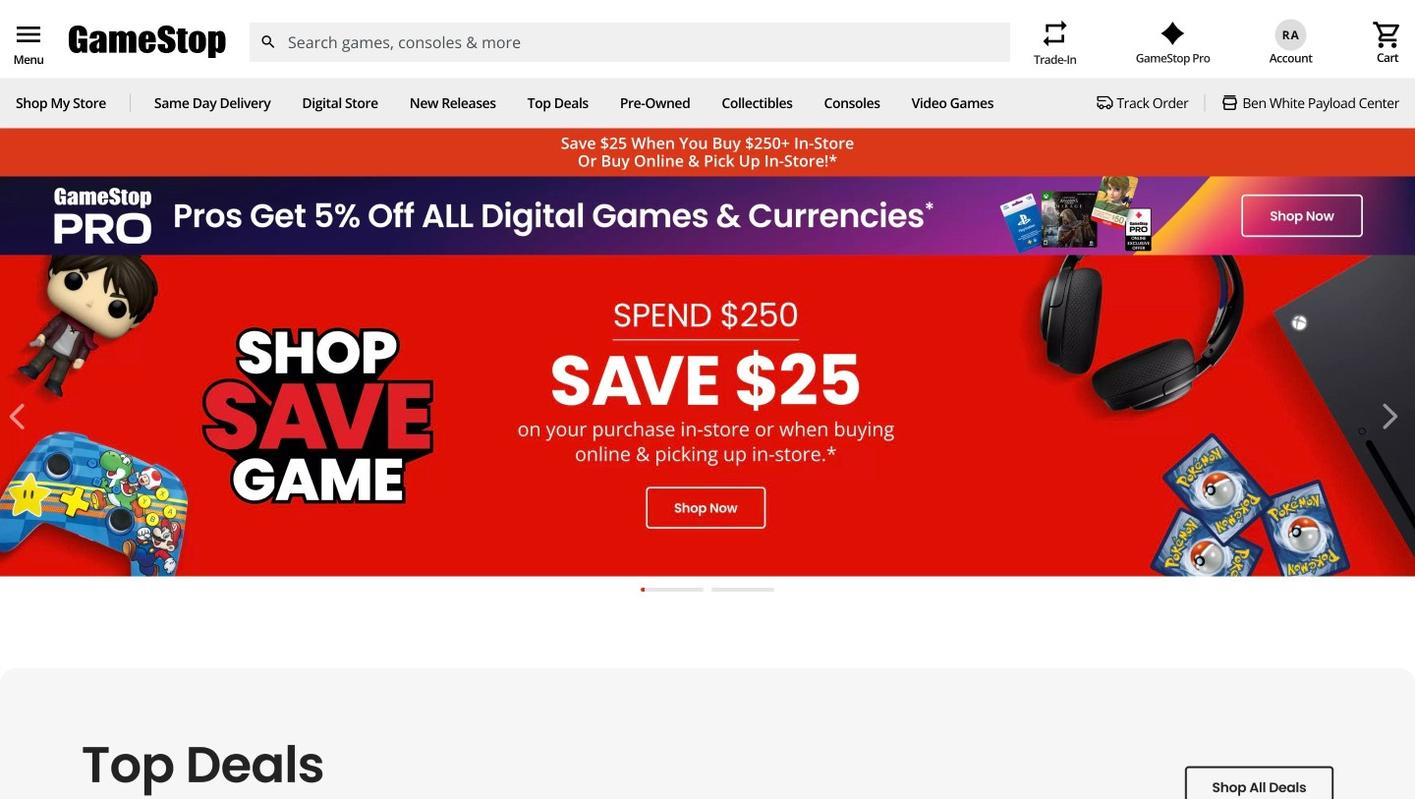 Task type: describe. For each thing, give the bounding box(es) containing it.
pro 5% digital image
[[0, 177, 1416, 255]]

gamestop pro icon image
[[1161, 22, 1186, 45]]



Task type: locate. For each thing, give the bounding box(es) containing it.
gamestop image
[[69, 23, 226, 61]]

tab list
[[631, 580, 785, 607]]

Search games, consoles & more search field
[[288, 22, 975, 62]]

save $25 when you buy $250+ in-store image
[[0, 255, 1416, 577]]

None search field
[[249, 22, 1011, 62]]



Task type: vqa. For each thing, say whether or not it's contained in the screenshot.
TEXT BOX
no



